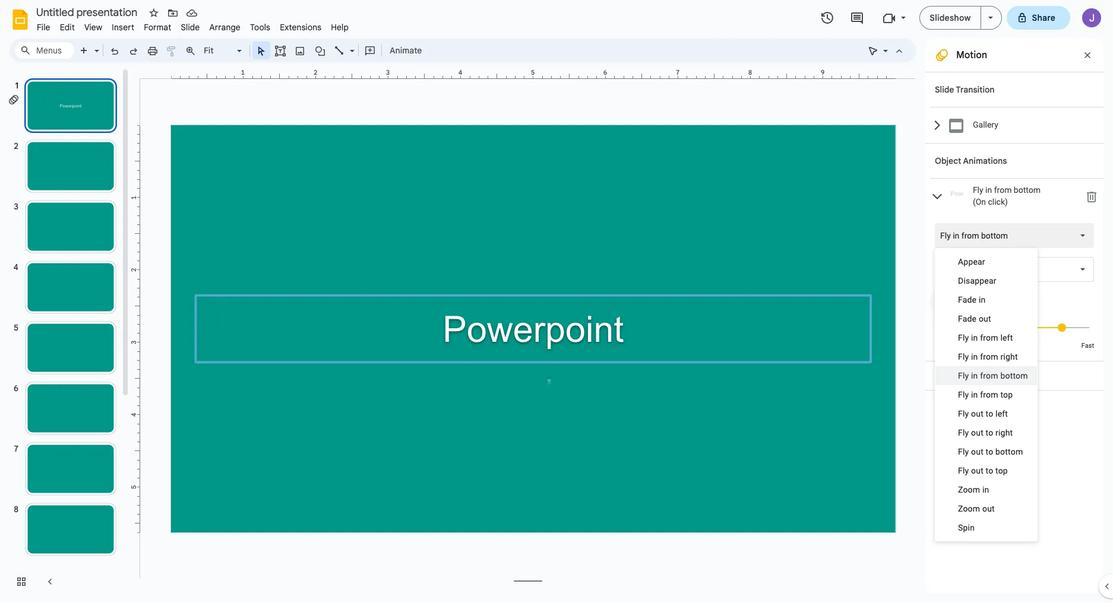 Task type: locate. For each thing, give the bounding box(es) containing it.
out down 'zoom in'
[[983, 504, 995, 514]]

fly in from bottom up appear
[[941, 231, 1008, 241]]

tools
[[250, 22, 270, 33]]

1 vertical spatial fly in from bottom
[[958, 371, 1028, 381]]

1 vertical spatial left
[[996, 409, 1008, 419]]

3 to from the top
[[986, 447, 994, 457]]

navigation
[[0, 67, 131, 604]]

out for zoom out
[[983, 504, 995, 514]]

0 vertical spatial right
[[1001, 352, 1018, 362]]

(on
[[973, 197, 986, 207]]

right down medium
[[1001, 352, 1018, 362]]

in up click)
[[986, 186, 992, 195]]

fade for fade out
[[958, 314, 977, 324]]

out up 'zoom in'
[[971, 466, 984, 476]]

Menus field
[[15, 42, 74, 59]]

to for bottom
[[986, 447, 994, 457]]

insert
[[112, 22, 134, 33]]

view
[[84, 22, 102, 33]]

in up appear
[[953, 231, 960, 241]]

share button
[[1007, 6, 1071, 30]]

menu bar containing file
[[32, 15, 354, 35]]

in up add animation button at the bottom
[[971, 352, 978, 362]]

fly in from bottom list box
[[935, 223, 1094, 248]]

right up fly out to bottom
[[996, 428, 1013, 438]]

extensions menu item
[[275, 20, 326, 34]]

1 vertical spatial top
[[996, 466, 1008, 476]]

0 vertical spatial slide
[[181, 22, 200, 33]]

to down fly out to bottom
[[986, 466, 994, 476]]

fade down by
[[958, 314, 977, 324]]

bottom down click)
[[982, 231, 1008, 241]]

transition
[[956, 84, 995, 95]]

top
[[1001, 390, 1013, 400], [996, 466, 1008, 476]]

4 to from the top
[[986, 466, 994, 476]]

tab
[[930, 178, 1104, 214]]

fade out
[[958, 314, 992, 324]]

1 vertical spatial slide
[[935, 84, 954, 95]]

slide right format at the top left
[[181, 22, 200, 33]]

to for right
[[986, 428, 994, 438]]

to up the fly out to right
[[986, 409, 994, 419]]

fade in
[[958, 295, 986, 305]]

slide
[[181, 22, 200, 33], [935, 84, 954, 95]]

appear
[[958, 257, 986, 267]]

out up fly out to top
[[971, 447, 984, 457]]

live pointer settings image
[[881, 43, 888, 47]]

2 fade from the top
[[958, 314, 977, 324]]

mode and view toolbar
[[864, 39, 909, 62]]

from
[[994, 186, 1012, 195], [962, 231, 979, 241], [980, 333, 999, 343], [980, 352, 999, 362], [980, 371, 999, 381], [980, 390, 999, 400]]

bottom
[[1014, 186, 1041, 195], [982, 231, 1008, 241], [1001, 371, 1028, 381], [996, 447, 1023, 457]]

fade up the fade out
[[958, 295, 977, 305]]

fly in from right
[[958, 352, 1018, 362]]

out for fly out to left
[[971, 409, 984, 419]]

in inside fly in from bottom option
[[953, 231, 960, 241]]

slide inside the motion section
[[935, 84, 954, 95]]

1 to from the top
[[986, 409, 994, 419]]

top down fly out to bottom
[[996, 466, 1008, 476]]

bottom inside fly in from bottom (on click)
[[1014, 186, 1041, 195]]

zoom for zoom out
[[958, 504, 981, 514]]

top down animation on the right
[[1001, 390, 1013, 400]]

1 horizontal spatial slide
[[935, 84, 954, 95]]

top for fly in from top
[[1001, 390, 1013, 400]]

fly
[[973, 186, 984, 195], [941, 231, 951, 241], [958, 333, 969, 343], [958, 352, 969, 362], [958, 371, 969, 381], [958, 390, 969, 400], [958, 409, 969, 419], [958, 428, 969, 438], [958, 447, 969, 457], [958, 466, 969, 476]]

Zoom field
[[200, 42, 247, 59]]

main toolbar
[[74, 42, 428, 59]]

0 horizontal spatial slide
[[181, 22, 200, 33]]

disappear
[[958, 276, 997, 286]]

paragraph
[[965, 298, 1003, 307]]

out for fly out to bottom
[[971, 447, 984, 457]]

from up click)
[[994, 186, 1012, 195]]

fly in from bottom down fly in from right
[[958, 371, 1028, 381]]

from up appear
[[962, 231, 979, 241]]

slide left "transition"
[[935, 84, 954, 95]]

2 to from the top
[[986, 428, 994, 438]]

slide inside menu item
[[181, 22, 200, 33]]

tab panel containing fly in from bottom
[[930, 214, 1104, 361]]

fly out to bottom
[[958, 447, 1023, 457]]

fly in from bottom
[[941, 231, 1008, 241], [958, 371, 1028, 381]]

out down paragraph
[[979, 314, 992, 324]]

1 vertical spatial right
[[996, 428, 1013, 438]]

motion
[[957, 49, 988, 61]]

in inside fly in from bottom (on click)
[[986, 186, 992, 195]]

gallery tab
[[930, 107, 1104, 143]]

fly in from bottom inside fly in from bottom list box
[[941, 231, 1008, 241]]

zoom up spin
[[958, 504, 981, 514]]

2 zoom from the top
[[958, 504, 981, 514]]

select line image
[[347, 43, 355, 47]]

right for fly out to right
[[996, 428, 1013, 438]]

format menu item
[[139, 20, 176, 34]]

insert image image
[[293, 42, 307, 59]]

Star checkbox
[[146, 5, 162, 21]]

from up fly in from right
[[980, 333, 999, 343]]

in down the fade out
[[971, 333, 978, 343]]

help
[[331, 22, 349, 33]]

out
[[979, 314, 992, 324], [971, 409, 984, 419], [971, 428, 984, 438], [971, 447, 984, 457], [971, 466, 984, 476], [983, 504, 995, 514]]

arrange
[[209, 22, 241, 33]]

menu bar banner
[[0, 0, 1113, 604]]

in
[[986, 186, 992, 195], [953, 231, 960, 241], [979, 295, 986, 305], [971, 333, 978, 343], [971, 352, 978, 362], [971, 371, 978, 381], [971, 390, 978, 400], [983, 485, 990, 495]]

left
[[1001, 333, 1013, 343], [996, 409, 1008, 419]]

to down the fly out to right
[[986, 447, 994, 457]]

add animation button
[[935, 369, 1018, 383]]

out right the play
[[971, 409, 984, 419]]

share
[[1032, 12, 1056, 23]]

top for fly out to top
[[996, 466, 1008, 476]]

fly in from top
[[958, 390, 1013, 400]]

By paragraph checkbox
[[936, 296, 946, 307]]

menu bar
[[32, 15, 354, 35]]

fade
[[958, 295, 977, 305], [958, 314, 977, 324]]

to up fly out to bottom
[[986, 428, 994, 438]]

0 vertical spatial top
[[1001, 390, 1013, 400]]

0 vertical spatial fade
[[958, 295, 977, 305]]

1 fade from the top
[[958, 295, 977, 305]]

list box
[[935, 248, 1038, 542]]

spin
[[958, 523, 975, 533]]

animate button
[[384, 42, 427, 59]]

to for left
[[986, 409, 994, 419]]

zoom up zoom out
[[958, 485, 981, 495]]

bottom down the fly out to right
[[996, 447, 1023, 457]]

0 vertical spatial zoom
[[958, 485, 981, 495]]

1 vertical spatial zoom
[[958, 504, 981, 514]]

0 vertical spatial left
[[1001, 333, 1013, 343]]

tab panel
[[930, 214, 1104, 361]]

out down fly out to left
[[971, 428, 984, 438]]

zoom in
[[958, 485, 990, 495]]

in down add animation button at the bottom
[[971, 390, 978, 400]]

from inside fly in from bottom option
[[962, 231, 979, 241]]

presentation options image
[[988, 17, 993, 19]]

1 zoom from the top
[[958, 485, 981, 495]]

left for fly out to left
[[996, 409, 1008, 419]]

bottom down the medium button
[[1001, 371, 1028, 381]]

out for fly out to right
[[971, 428, 984, 438]]

by
[[954, 298, 963, 307]]

fly out to top
[[958, 466, 1008, 476]]

slider
[[935, 314, 1094, 341]]

right for fly in from right
[[1001, 352, 1018, 362]]

right
[[1001, 352, 1018, 362], [996, 428, 1013, 438]]

motion application
[[0, 0, 1113, 604]]

list box containing appear
[[935, 248, 1038, 542]]

to
[[986, 409, 994, 419], [986, 428, 994, 438], [986, 447, 994, 457], [986, 466, 994, 476]]

to for top
[[986, 466, 994, 476]]

bottom up fly in from bottom list box
[[1014, 186, 1041, 195]]

zoom
[[958, 485, 981, 495], [958, 504, 981, 514]]

tab containing fly in from bottom
[[930, 178, 1104, 214]]

1 vertical spatial fade
[[958, 314, 977, 324]]

fade for fade in
[[958, 295, 977, 305]]

from down animation on the right
[[980, 390, 999, 400]]

0 vertical spatial fly in from bottom
[[941, 231, 1008, 241]]



Task type: vqa. For each thing, say whether or not it's contained in the screenshot.
1st Recent from the bottom of the page
no



Task type: describe. For each thing, give the bounding box(es) containing it.
object
[[935, 156, 962, 166]]

tab inside the object animations tab list
[[930, 178, 1104, 214]]

slider inside the object animations tab list
[[935, 314, 1094, 341]]

from down fly in from right
[[980, 371, 999, 381]]

Zoom text field
[[202, 42, 235, 59]]

fly in from left
[[958, 333, 1013, 343]]

new slide with layout image
[[91, 43, 99, 47]]

shape image
[[313, 42, 327, 59]]

fly inside fly in from bottom (on click)
[[973, 186, 984, 195]]

in down disappear
[[979, 295, 986, 305]]

insert menu item
[[107, 20, 139, 34]]

in right add
[[971, 371, 978, 381]]

help menu item
[[326, 20, 354, 34]]

slideshow
[[930, 12, 971, 23]]

fly inside option
[[941, 231, 951, 241]]

in down fly out to top
[[983, 485, 990, 495]]

navigation inside motion application
[[0, 67, 131, 604]]

medium button
[[988, 342, 1040, 350]]

menu bar inside menu bar banner
[[32, 15, 354, 35]]

view menu item
[[80, 20, 107, 34]]

duration element
[[935, 314, 1094, 350]]

extensions
[[280, 22, 322, 33]]

by paragraph
[[954, 298, 1003, 307]]

zoom out
[[958, 504, 995, 514]]

object animations tab list
[[926, 143, 1104, 361]]

format
[[144, 22, 171, 33]]

out for fly out to top
[[971, 466, 984, 476]]

fast button
[[1082, 342, 1094, 350]]

out for fade out
[[979, 314, 992, 324]]

zoom for zoom in
[[958, 485, 981, 495]]

edit
[[60, 22, 75, 33]]

from up animation on the right
[[980, 352, 999, 362]]

click)
[[988, 197, 1008, 207]]

object animations
[[935, 156, 1007, 166]]

animation
[[970, 371, 1010, 381]]

fly out to left
[[958, 409, 1008, 419]]

add
[[951, 371, 967, 381]]

slide menu item
[[176, 20, 205, 34]]

edit menu item
[[55, 20, 80, 34]]

bottom inside option
[[982, 231, 1008, 241]]

Rename text field
[[32, 5, 144, 19]]

animate
[[390, 45, 422, 56]]

medium
[[1002, 342, 1026, 350]]

motion section
[[926, 39, 1104, 594]]

play
[[950, 406, 967, 417]]

arrange menu item
[[205, 20, 245, 34]]

slide for slide
[[181, 22, 200, 33]]

gallery
[[973, 120, 999, 130]]

from inside fly in from bottom (on click)
[[994, 186, 1012, 195]]

slide transition
[[935, 84, 995, 95]]

fast
[[1082, 342, 1094, 350]]

file menu item
[[32, 20, 55, 34]]

animations
[[963, 156, 1007, 166]]

tab panel inside the object animations tab list
[[930, 214, 1104, 361]]

slide for slide transition
[[935, 84, 954, 95]]

tools menu item
[[245, 20, 275, 34]]

fly in from bottom (on click)
[[973, 186, 1041, 207]]

fly in from bottom option
[[941, 230, 1008, 242]]

fly out to right
[[958, 428, 1013, 438]]

file
[[37, 22, 50, 33]]

fly in from bottom inside list box
[[958, 371, 1028, 381]]

slideshow button
[[920, 6, 981, 30]]

play button
[[935, 400, 982, 422]]

left for fly in from left
[[1001, 333, 1013, 343]]

add animation
[[951, 371, 1010, 381]]



